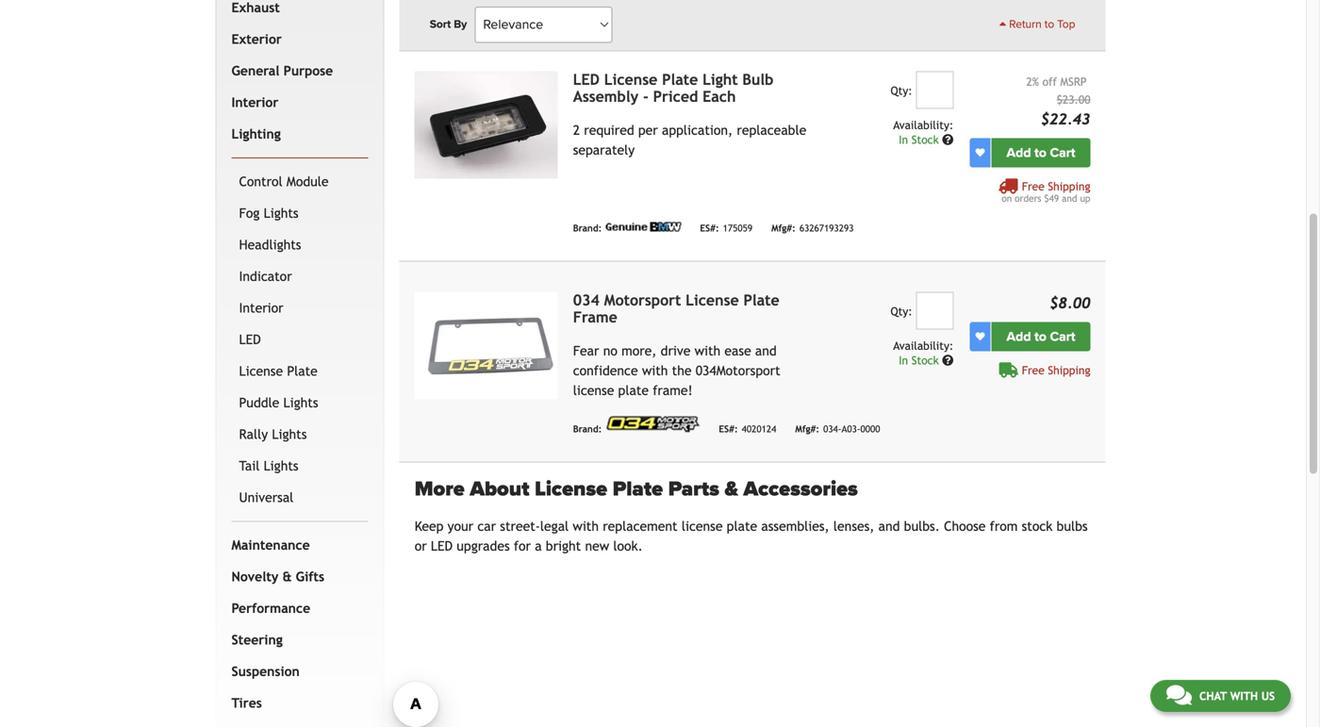 Task type: vqa. For each thing, say whether or not it's contained in the screenshot.
175059
yes



Task type: locate. For each thing, give the bounding box(es) containing it.
lighting link
[[228, 118, 365, 150]]

free right question circle image
[[1022, 363, 1045, 377]]

suspension link
[[228, 656, 365, 687]]

module
[[287, 174, 329, 189]]

1 horizontal spatial plate
[[727, 519, 757, 534]]

mfg#: for led license plate light bulb assembly - priced each
[[772, 223, 796, 233]]

cart up free shipping on the right
[[1050, 328, 1075, 344]]

shipping
[[1048, 179, 1091, 193], [1048, 363, 1091, 377]]

es#4020124 - 034-a03-0000 - 034 motorsport license plate frame  - fear no more, drive with ease and confidence with the 034motorsport license plate frame! - 034motorsport - audi bmw volkswagen mercedes benz mini porsche image
[[415, 292, 558, 399]]

1 vertical spatial add to cart
[[1007, 328, 1075, 344]]

availability: up question circle icon
[[893, 118, 954, 131]]

bright
[[546, 539, 581, 554]]

1 vertical spatial qty:
[[891, 304, 913, 318]]

add to wish list image
[[976, 148, 985, 157]]

0 vertical spatial to
[[1045, 17, 1054, 31]]

frame
[[573, 308, 618, 326]]

1 vertical spatial in
[[899, 353, 908, 367]]

free right the on
[[1022, 179, 1045, 193]]

0 vertical spatial and
[[1062, 193, 1077, 203]]

0 horizontal spatial plate
[[618, 383, 649, 398]]

license inside 034 motorsport license plate frame
[[686, 291, 739, 309]]

1 horizontal spatial and
[[879, 519, 900, 534]]

0 horizontal spatial license
[[573, 383, 614, 398]]

1 vertical spatial brand:
[[573, 423, 602, 434]]

0 vertical spatial in
[[899, 133, 908, 146]]

exterior link
[[228, 23, 365, 55]]

add to cart button for 034 motorsport license plate frame
[[992, 322, 1091, 351]]

steering link
[[228, 624, 365, 656]]

led inside led license plate light bulb assembly - priced each
[[573, 70, 600, 88]]

in left question circle icon
[[899, 133, 908, 146]]

$49
[[1044, 193, 1059, 203]]

0 vertical spatial mfg#:
[[772, 223, 796, 233]]

plate right -
[[662, 70, 698, 88]]

0 vertical spatial availability:
[[893, 118, 954, 131]]

0 vertical spatial qty:
[[891, 84, 913, 97]]

1 vertical spatial add
[[1007, 328, 1031, 344]]

1 horizontal spatial led
[[431, 539, 453, 554]]

interior link down indicator
[[235, 292, 365, 324]]

0 horizontal spatial &
[[282, 569, 292, 584]]

choose
[[944, 519, 986, 534]]

2 brand: from the top
[[573, 423, 602, 434]]

0 vertical spatial add
[[1007, 145, 1031, 161]]

lights down puddle lights link
[[272, 427, 307, 442]]

add to cart
[[1007, 145, 1075, 161], [1007, 328, 1075, 344]]

mfg#: left "63267193293"
[[772, 223, 796, 233]]

shipping inside 'free shipping on orders $49 and up'
[[1048, 179, 1091, 193]]

None number field
[[916, 71, 954, 109], [916, 292, 954, 329], [916, 71, 954, 109], [916, 292, 954, 329]]

1 in from the top
[[899, 133, 908, 146]]

$23.00
[[1057, 93, 1091, 106]]

and right the ease
[[755, 343, 777, 358]]

with up new on the left bottom
[[573, 519, 599, 534]]

brand:
[[573, 223, 602, 233], [573, 423, 602, 434]]

to up free shipping on the right
[[1035, 328, 1047, 344]]

1 vertical spatial &
[[282, 569, 292, 584]]

2 stock from the top
[[912, 353, 939, 367]]

with down more,
[[642, 363, 668, 378]]

plate up the ease
[[744, 291, 780, 309]]

1 vertical spatial license
[[682, 519, 723, 534]]

assemblies,
[[761, 519, 830, 534]]

add to cart up 'free shipping on orders $49 and up'
[[1007, 145, 1075, 161]]

stock
[[912, 133, 939, 146], [912, 353, 939, 367]]

free inside 'free shipping on orders $49 and up'
[[1022, 179, 1045, 193]]

a03-
[[842, 423, 861, 434]]

rally lights link
[[235, 419, 365, 450]]

add to cart button
[[992, 138, 1091, 167], [992, 322, 1091, 351]]

stock left question circle icon
[[912, 133, 939, 146]]

brand: down confidence
[[573, 423, 602, 434]]

& left gifts at the bottom left of page
[[282, 569, 292, 584]]

availability: up question circle image
[[893, 339, 954, 352]]

2 add from the top
[[1007, 328, 1031, 344]]

add for 034 motorsport license plate frame
[[1007, 328, 1031, 344]]

lights for rally lights
[[272, 427, 307, 442]]

return to top
[[1006, 17, 1076, 31]]

2 in stock from the top
[[899, 353, 942, 367]]

with left us
[[1230, 689, 1258, 703]]

up
[[1080, 193, 1091, 203]]

gifts
[[296, 569, 324, 584]]

2 horizontal spatial led
[[573, 70, 600, 88]]

interior link down purpose
[[228, 87, 365, 118]]

license plate
[[239, 363, 318, 378]]

keep your car street-legal with replacement license plate assemblies, lenses, and bulbs. choose from stock bulbs or led upgrades for a bright new look.
[[415, 519, 1088, 554]]

with inside 'chat with us' link
[[1230, 689, 1258, 703]]

the
[[672, 363, 692, 378]]

application,
[[662, 122, 733, 137]]

1 vertical spatial and
[[755, 343, 777, 358]]

in left question circle image
[[899, 353, 908, 367]]

add to cart button for led license plate light bulb assembly - priced each
[[992, 138, 1091, 167]]

street-
[[500, 519, 540, 534]]

replaceable
[[737, 122, 807, 137]]

off
[[1043, 75, 1057, 88]]

add to cart button up 'free shipping on orders $49 and up'
[[992, 138, 1091, 167]]

fog
[[239, 205, 260, 220]]

1 vertical spatial availability:
[[893, 339, 954, 352]]

lights inside 'link'
[[264, 458, 299, 473]]

shipping right orders
[[1048, 179, 1091, 193]]

lights for tail lights
[[264, 458, 299, 473]]

frame!
[[653, 383, 693, 398]]

0 vertical spatial led
[[573, 70, 600, 88]]

034 motorsport license plate frame link
[[573, 291, 780, 326]]

1 shipping from the top
[[1048, 179, 1091, 193]]

headlights link
[[235, 229, 365, 261]]

&
[[725, 476, 738, 501], [282, 569, 292, 584]]

0 vertical spatial interior link
[[228, 87, 365, 118]]

1 horizontal spatial license
[[682, 519, 723, 534]]

0 vertical spatial add to cart button
[[992, 138, 1091, 167]]

more about license plate parts & accessories
[[415, 476, 858, 501]]

0 horizontal spatial and
[[755, 343, 777, 358]]

and left bulbs.
[[879, 519, 900, 534]]

es#: for 034 motorsport license plate frame
[[719, 423, 738, 434]]

0 vertical spatial stock
[[912, 133, 939, 146]]

1 add to cart button from the top
[[992, 138, 1091, 167]]

tires
[[232, 695, 262, 710]]

no
[[603, 343, 618, 358]]

universal link
[[235, 482, 365, 513]]

to up 'free shipping on orders $49 and up'
[[1035, 145, 1047, 161]]

1 vertical spatial free
[[1022, 363, 1045, 377]]

fog lights link
[[235, 197, 365, 229]]

chat
[[1199, 689, 1227, 703]]

plate
[[618, 383, 649, 398], [727, 519, 757, 534]]

1 add to cart from the top
[[1007, 145, 1075, 161]]

your
[[448, 519, 474, 534]]

add
[[1007, 145, 1031, 161], [1007, 328, 1031, 344]]

novelty
[[232, 569, 279, 584]]

1 vertical spatial add to cart button
[[992, 322, 1091, 351]]

interior down indicator
[[239, 300, 283, 315]]

separately
[[573, 142, 635, 157]]

license
[[573, 383, 614, 398], [682, 519, 723, 534]]

add to cart up free shipping on the right
[[1007, 328, 1075, 344]]

brand: left genuine bmw - corporate logo at the top of the page
[[573, 223, 602, 233]]

2% off msrp $23.00 $22.43
[[1026, 75, 1091, 128]]

lights
[[264, 205, 299, 220], [283, 395, 318, 410], [272, 427, 307, 442], [264, 458, 299, 473]]

interior down general
[[232, 95, 278, 110]]

2 availability: from the top
[[893, 339, 954, 352]]

2 free from the top
[[1022, 363, 1045, 377]]

lights right the tail
[[264, 458, 299, 473]]

0 vertical spatial plate
[[618, 383, 649, 398]]

1 brand: from the top
[[573, 223, 602, 233]]

175059
[[723, 223, 753, 233]]

orders
[[1015, 193, 1041, 203]]

in for led license plate light bulb assembly - priced each
[[899, 133, 908, 146]]

2 add to cart button from the top
[[992, 322, 1091, 351]]

led right or
[[431, 539, 453, 554]]

add right add to wish list icon
[[1007, 328, 1031, 344]]

plate down led link
[[287, 363, 318, 378]]

add to cart for led license plate light bulb assembly - priced each
[[1007, 145, 1075, 161]]

0 vertical spatial in stock
[[899, 133, 942, 146]]

1 cart from the top
[[1050, 145, 1075, 161]]

1 vertical spatial to
[[1035, 145, 1047, 161]]

free for free shipping on orders $49 and up
[[1022, 179, 1045, 193]]

0 vertical spatial interior
[[232, 95, 278, 110]]

puddle lights link
[[235, 387, 365, 419]]

1 vertical spatial mfg#:
[[795, 423, 820, 434]]

1 vertical spatial shipping
[[1048, 363, 1091, 377]]

1 vertical spatial stock
[[912, 353, 939, 367]]

shipping down $8.00 at the top
[[1048, 363, 1091, 377]]

general purpose link
[[228, 55, 365, 87]]

lights down control module
[[264, 205, 299, 220]]

legal
[[540, 519, 569, 534]]

0 vertical spatial cart
[[1050, 145, 1075, 161]]

plate up replacement at the bottom
[[613, 476, 663, 501]]

shipping for free shipping
[[1048, 363, 1091, 377]]

cart for 034 motorsport license plate frame
[[1050, 328, 1075, 344]]

plate inside keep your car street-legal with replacement license plate assemblies, lenses, and bulbs. choose from stock bulbs or led upgrades for a bright new look.
[[727, 519, 757, 534]]

es#: left 175059
[[700, 223, 719, 233]]

mfg#:
[[772, 223, 796, 233], [795, 423, 820, 434]]

maintenance
[[232, 537, 310, 552]]

drive
[[661, 343, 691, 358]]

to left top
[[1045, 17, 1054, 31]]

es#:
[[700, 223, 719, 233], [719, 423, 738, 434]]

to
[[1045, 17, 1054, 31], [1035, 145, 1047, 161], [1035, 328, 1047, 344]]

keep
[[415, 519, 444, 534]]

license down parts
[[682, 519, 723, 534]]

0 vertical spatial license
[[573, 383, 614, 398]]

1 qty: from the top
[[891, 84, 913, 97]]

1 stock from the top
[[912, 133, 939, 146]]

1 vertical spatial cart
[[1050, 328, 1075, 344]]

2 shipping from the top
[[1048, 363, 1091, 377]]

fog lights
[[239, 205, 299, 220]]

free
[[1022, 179, 1045, 193], [1022, 363, 1045, 377]]

add for led license plate light bulb assembly - priced each
[[1007, 145, 1031, 161]]

1 in stock from the top
[[899, 133, 942, 146]]

1 vertical spatial plate
[[727, 519, 757, 534]]

in stock
[[899, 133, 942, 146], [899, 353, 942, 367]]

indicator link
[[235, 261, 365, 292]]

led up 2 at the left of the page
[[573, 70, 600, 88]]

led
[[573, 70, 600, 88], [239, 332, 261, 347], [431, 539, 453, 554]]

plate left assemblies,
[[727, 519, 757, 534]]

sort
[[430, 17, 451, 31]]

2 cart from the top
[[1050, 328, 1075, 344]]

1 vertical spatial led
[[239, 332, 261, 347]]

led inside the lighting subcategories element
[[239, 332, 261, 347]]

0 vertical spatial free
[[1022, 179, 1045, 193]]

genuine bmw - corporate logo image
[[606, 222, 681, 231]]

1 vertical spatial es#:
[[719, 423, 738, 434]]

0 vertical spatial add to cart
[[1007, 145, 1075, 161]]

1 free from the top
[[1022, 179, 1045, 193]]

0 vertical spatial es#:
[[700, 223, 719, 233]]

1 vertical spatial in stock
[[899, 353, 942, 367]]

with left the ease
[[695, 343, 721, 358]]

0 vertical spatial shipping
[[1048, 179, 1091, 193]]

es#: left 4020124
[[719, 423, 738, 434]]

2 horizontal spatial and
[[1062, 193, 1077, 203]]

0 horizontal spatial led
[[239, 332, 261, 347]]

interior inside the lighting subcategories element
[[239, 300, 283, 315]]

plate down confidence
[[618, 383, 649, 398]]

control module
[[239, 174, 329, 189]]

0 vertical spatial &
[[725, 476, 738, 501]]

replacement
[[603, 519, 678, 534]]

assembly
[[573, 87, 639, 105]]

& right parts
[[725, 476, 738, 501]]

in stock for 034 motorsport license plate frame
[[899, 353, 942, 367]]

stock left question circle image
[[912, 353, 939, 367]]

lights down license plate link
[[283, 395, 318, 410]]

return to top link
[[999, 16, 1076, 33]]

priced
[[653, 87, 698, 105]]

add right add to wish list image
[[1007, 145, 1031, 161]]

and inside 'free shipping on orders $49 and up'
[[1062, 193, 1077, 203]]

with
[[695, 343, 721, 358], [642, 363, 668, 378], [573, 519, 599, 534], [1230, 689, 1258, 703]]

led up license plate
[[239, 332, 261, 347]]

1 add from the top
[[1007, 145, 1031, 161]]

2 qty: from the top
[[891, 304, 913, 318]]

license down confidence
[[573, 383, 614, 398]]

mfg#: left '034-'
[[795, 423, 820, 434]]

2 vertical spatial and
[[879, 519, 900, 534]]

new
[[585, 539, 609, 554]]

led for led license plate light bulb assembly - priced each
[[573, 70, 600, 88]]

1 availability: from the top
[[893, 118, 954, 131]]

license
[[604, 70, 658, 88], [686, 291, 739, 309], [239, 363, 283, 378], [535, 476, 607, 501]]

question circle image
[[942, 134, 954, 145]]

performance
[[232, 601, 310, 616]]

add to wish list image
[[976, 332, 985, 341]]

from
[[990, 519, 1018, 534]]

fear
[[573, 343, 599, 358]]

2 vertical spatial to
[[1035, 328, 1047, 344]]

1 vertical spatial interior
[[239, 300, 283, 315]]

novelty & gifts
[[232, 569, 324, 584]]

cart
[[1050, 145, 1075, 161], [1050, 328, 1075, 344]]

add to cart button up free shipping on the right
[[992, 322, 1091, 351]]

2 in from the top
[[899, 353, 908, 367]]

and left up
[[1062, 193, 1077, 203]]

bulbs
[[1057, 519, 1088, 534]]

2 vertical spatial led
[[431, 539, 453, 554]]

0 vertical spatial brand:
[[573, 223, 602, 233]]

led inside keep your car street-legal with replacement license plate assemblies, lenses, and bulbs. choose from stock bulbs or led upgrades for a bright new look.
[[431, 539, 453, 554]]

2 add to cart from the top
[[1007, 328, 1075, 344]]

plate inside the lighting subcategories element
[[287, 363, 318, 378]]

cart down $22.43
[[1050, 145, 1075, 161]]



Task type: describe. For each thing, give the bounding box(es) containing it.
upgrades
[[457, 539, 510, 554]]

mfg#: 63267193293
[[772, 223, 854, 233]]

$8.00
[[1050, 294, 1091, 311]]

63267193293
[[800, 223, 854, 233]]

bulb
[[743, 70, 774, 88]]

on
[[1002, 193, 1012, 203]]

in stock for led license plate light bulb assembly - priced each
[[899, 133, 942, 146]]

headlights
[[239, 237, 301, 252]]

motorsport
[[604, 291, 681, 309]]

-
[[643, 87, 649, 105]]

034-
[[823, 423, 842, 434]]

more
[[415, 476, 465, 501]]

car
[[477, 519, 496, 534]]

light
[[703, 70, 738, 88]]

comments image
[[1166, 684, 1192, 706]]

shipping for free shipping on orders $49 and up
[[1048, 179, 1091, 193]]

1 vertical spatial interior link
[[235, 292, 365, 324]]

es#: for led license plate light bulb assembly - priced each
[[700, 223, 719, 233]]

for
[[514, 539, 531, 554]]

bulbs.
[[904, 519, 940, 534]]

performance link
[[228, 593, 365, 624]]

msrp
[[1060, 75, 1087, 88]]

accessories
[[744, 476, 858, 501]]

lights for fog lights
[[264, 205, 299, 220]]

novelty & gifts link
[[228, 561, 365, 593]]

steering
[[232, 632, 283, 647]]

control
[[239, 174, 283, 189]]

mfg#: for 034 motorsport license plate frame
[[795, 423, 820, 434]]

brand: for led license plate light bulb assembly - priced each
[[573, 223, 602, 233]]

license plate link
[[235, 355, 365, 387]]

plate inside led license plate light bulb assembly - priced each
[[662, 70, 698, 88]]

more,
[[622, 343, 657, 358]]

2
[[573, 122, 580, 137]]

chat with us
[[1199, 689, 1275, 703]]

tail
[[239, 458, 260, 473]]

puddle
[[239, 395, 279, 410]]

control module link
[[235, 166, 365, 197]]

free for free shipping
[[1022, 363, 1045, 377]]

per
[[638, 122, 658, 137]]

in for 034 motorsport license plate frame
[[899, 353, 908, 367]]

exterior
[[232, 31, 282, 47]]

free shipping
[[1022, 363, 1091, 377]]

lenses,
[[834, 519, 875, 534]]

general purpose
[[232, 63, 333, 78]]

to for 034 motorsport license plate frame
[[1035, 328, 1047, 344]]

2%
[[1026, 75, 1039, 88]]

plate inside 'fear no more, drive with ease and confidence with the 034motorsport license plate frame!'
[[618, 383, 649, 398]]

caret up image
[[999, 18, 1006, 29]]

$22.43
[[1041, 110, 1091, 128]]

plate inside 034 motorsport license plate frame
[[744, 291, 780, 309]]

es#175059 - 63267193293 - led license plate light bulb assembly - priced each - 2 required per application, replaceable separately - genuine bmw - bmw image
[[415, 71, 558, 178]]

license inside 'fear no more, drive with ease and confidence with the 034motorsport license plate frame!'
[[573, 383, 614, 398]]

stock
[[1022, 519, 1053, 534]]

4020124
[[742, 423, 776, 434]]

and inside keep your car street-legal with replacement license plate assemblies, lenses, and bulbs. choose from stock bulbs or led upgrades for a bright new look.
[[879, 519, 900, 534]]

puddle lights
[[239, 395, 318, 410]]

general
[[232, 63, 280, 78]]

or
[[415, 539, 427, 554]]

qty: for 034 motorsport license plate frame
[[891, 304, 913, 318]]

about
[[470, 476, 529, 501]]

rally
[[239, 427, 268, 442]]

lighting
[[232, 126, 281, 141]]

1 horizontal spatial &
[[725, 476, 738, 501]]

cart for led license plate light bulb assembly - priced each
[[1050, 145, 1075, 161]]

suspension
[[232, 664, 300, 679]]

stock for led license plate light bulb assembly - priced each
[[912, 133, 939, 146]]

free shipping on orders $49 and up
[[1002, 179, 1091, 203]]

availability: for 034 motorsport license plate frame
[[893, 339, 954, 352]]

availability: for led license plate light bulb assembly - priced each
[[893, 118, 954, 131]]

maintenance link
[[228, 529, 365, 561]]

us
[[1262, 689, 1275, 703]]

indicator
[[239, 269, 292, 284]]

es#: 175059
[[700, 223, 753, 233]]

lighting subcategories element
[[232, 157, 368, 522]]

a
[[535, 539, 542, 554]]

universal
[[239, 490, 294, 505]]

license inside keep your car street-legal with replacement license plate assemblies, lenses, and bulbs. choose from stock bulbs or led upgrades for a bright new look.
[[682, 519, 723, 534]]

to for led license plate light bulb assembly - priced each
[[1035, 145, 1047, 161]]

qty: for led license plate light bulb assembly - priced each
[[891, 84, 913, 97]]

by
[[454, 17, 467, 31]]

purpose
[[283, 63, 333, 78]]

add to cart for 034 motorsport license plate frame
[[1007, 328, 1075, 344]]

034motorsport
[[696, 363, 780, 378]]

0000
[[861, 423, 880, 434]]

2 required per application, replaceable separately
[[573, 122, 807, 157]]

034 motorsport license plate frame
[[573, 291, 780, 326]]

mfg#: 034-a03-0000
[[795, 423, 880, 434]]

tail lights
[[239, 458, 299, 473]]

required
[[584, 122, 634, 137]]

brand: for 034 motorsport license plate frame
[[573, 423, 602, 434]]

led link
[[235, 324, 365, 355]]

stock for 034 motorsport license plate frame
[[912, 353, 939, 367]]

top
[[1057, 17, 1076, 31]]

034
[[573, 291, 600, 309]]

question circle image
[[942, 354, 954, 366]]

look.
[[613, 539, 643, 554]]

es#: 4020124
[[719, 423, 776, 434]]

ease
[[725, 343, 751, 358]]

led license plate light bulb assembly - priced each link
[[573, 70, 774, 105]]

rally lights
[[239, 427, 307, 442]]

led for led
[[239, 332, 261, 347]]

lights for puddle lights
[[283, 395, 318, 410]]

with inside keep your car street-legal with replacement license plate assemblies, lenses, and bulbs. choose from stock bulbs or led upgrades for a bright new look.
[[573, 519, 599, 534]]

and inside 'fear no more, drive with ease and confidence with the 034motorsport license plate frame!'
[[755, 343, 777, 358]]

034motorsport - corporate logo image
[[606, 415, 700, 432]]

chat with us link
[[1150, 680, 1291, 712]]

tires link
[[228, 687, 365, 719]]

license inside led license plate light bulb assembly - priced each
[[604, 70, 658, 88]]

license inside the lighting subcategories element
[[239, 363, 283, 378]]



